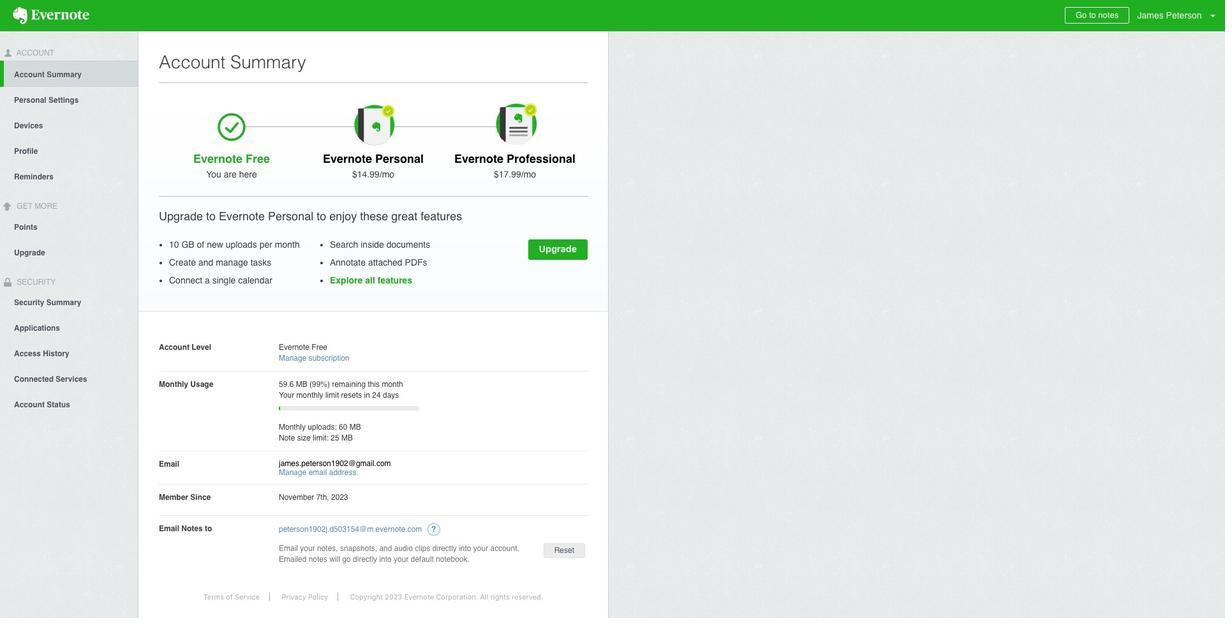 Task type: describe. For each thing, give the bounding box(es) containing it.
evernote link
[[0, 0, 102, 31]]

1 horizontal spatial upgrade
[[159, 209, 203, 223]]

annotate
[[330, 257, 366, 268]]

security summary link
[[0, 289, 138, 315]]

clips
[[415, 544, 431, 553]]

mo for professional
[[524, 169, 536, 179]]

james.peterson1902@gmail.com manage email address
[[279, 459, 391, 477]]

to right the go
[[1090, 10, 1097, 20]]

terms of service link
[[194, 593, 270, 601]]

connect
[[169, 275, 203, 285]]

applications link
[[0, 315, 138, 341]]

go
[[1076, 10, 1088, 20]]

go to notes
[[1076, 10, 1119, 20]]

address
[[329, 468, 357, 477]]

rights
[[491, 593, 510, 601]]

monthly for monthly usage
[[159, 380, 188, 389]]

james.peterson1902@gmail.com
[[279, 459, 391, 468]]

evernote personal $14.99/ mo
[[323, 152, 424, 179]]

to up the new at top left
[[206, 209, 216, 223]]

status
[[47, 401, 70, 410]]

connect a single calendar
[[169, 275, 273, 285]]

reserved.
[[512, 593, 543, 601]]

0 horizontal spatial 2023
[[331, 493, 348, 502]]

audio
[[394, 544, 413, 553]]

1 horizontal spatial directly
[[433, 544, 457, 553]]

1 horizontal spatial account summary
[[159, 52, 306, 72]]

resets
[[341, 391, 362, 400]]

copyright
[[350, 593, 383, 601]]

(99%)
[[310, 380, 330, 389]]

evernote for evernote personal $14.99/ mo
[[323, 152, 372, 165]]

profile
[[14, 147, 38, 156]]

peterson1902j.d503154@m.evernote.com
[[279, 525, 422, 534]]

are
[[224, 169, 237, 179]]

0 horizontal spatial account summary
[[14, 70, 82, 79]]

notes inside email your notes, snapshots, and audio clips directly into your account. emailed notes will go directly into your default notebook.
[[309, 555, 328, 564]]

1 upgrade link from the left
[[528, 239, 588, 260]]

10
[[169, 239, 179, 250]]

1 horizontal spatial personal
[[268, 209, 314, 223]]

1 horizontal spatial 2023
[[385, 593, 403, 601]]

annotate attached pdfs
[[330, 257, 428, 268]]

since
[[190, 493, 211, 502]]

notes
[[182, 524, 203, 533]]

?
[[432, 525, 436, 534]]

59.6
[[279, 380, 294, 389]]

access history link
[[0, 341, 138, 366]]

personal settings
[[14, 96, 79, 105]]

points link
[[0, 214, 138, 239]]

attached
[[368, 257, 403, 268]]

enjoy
[[330, 209, 357, 223]]

get more
[[15, 202, 58, 211]]

manage subscription link
[[279, 354, 350, 363]]

profile link
[[0, 138, 138, 163]]

note
[[279, 434, 295, 442]]

1 horizontal spatial features
[[421, 209, 462, 223]]

0 horizontal spatial into
[[380, 555, 392, 564]]

evernote free manage subscription
[[279, 343, 350, 363]]

will
[[330, 555, 340, 564]]

member since
[[159, 493, 211, 502]]

personal inside evernote personal $14.99/ mo
[[375, 152, 424, 165]]

peterson
[[1167, 10, 1203, 20]]

create and manage tasks
[[169, 257, 272, 268]]

to right notes
[[205, 524, 212, 533]]

here
[[239, 169, 257, 179]]

evernote for evernote free you are here
[[193, 152, 243, 165]]

1 vertical spatial features
[[378, 275, 413, 285]]

manage inside james.peterson1902@gmail.com manage email address
[[279, 468, 307, 477]]

evernote down the default
[[405, 593, 434, 601]]

access history
[[14, 350, 69, 358]]

manage email address link
[[279, 468, 357, 477]]

per
[[260, 239, 273, 250]]

snapshots,
[[340, 544, 377, 553]]

these
[[360, 209, 388, 223]]

all
[[480, 593, 489, 601]]

2 horizontal spatial your
[[474, 544, 489, 553]]

devices
[[14, 121, 43, 130]]

0 vertical spatial month
[[275, 239, 300, 250]]

inside
[[361, 239, 384, 250]]

service
[[235, 593, 260, 601]]

peterson1902j.d503154@m.evernote.com link
[[279, 525, 422, 534]]

$17.99/
[[494, 169, 524, 179]]

a
[[205, 275, 210, 285]]

copyright 2023 evernote corporation. all rights reserved.
[[350, 593, 543, 601]]

summary for the account summary link
[[47, 70, 82, 79]]

documents
[[387, 239, 430, 250]]

and inside email your notes, snapshots, and audio clips directly into your account. emailed notes will go directly into your default notebook.
[[380, 544, 392, 553]]

search inside documents
[[330, 239, 430, 250]]

explore all features link
[[330, 275, 413, 285]]

points
[[14, 223, 37, 232]]

24
[[372, 391, 381, 400]]

level
[[192, 343, 211, 352]]

0 vertical spatial notes
[[1099, 10, 1119, 20]]

corporation.
[[436, 593, 478, 601]]

1 horizontal spatial of
[[226, 593, 233, 601]]

upgrade to evernote personal to enjoy these great features
[[159, 209, 462, 223]]

manage
[[216, 257, 248, 268]]

free for evernote free you are here
[[246, 152, 270, 165]]

go to notes link
[[1066, 7, 1130, 24]]

subscription
[[309, 354, 350, 363]]

month inside 59.6 mb (99%) remaining this month your monthly limit resets in 24 days
[[382, 380, 403, 389]]

access
[[14, 350, 41, 358]]

services
[[56, 375, 87, 384]]

calendar
[[238, 275, 273, 285]]

notebook.
[[436, 555, 470, 564]]

gb
[[182, 239, 195, 250]]

policy
[[308, 593, 328, 601]]



Task type: vqa. For each thing, say whether or not it's contained in the screenshot.
the Shared with Me link
no



Task type: locate. For each thing, give the bounding box(es) containing it.
0 vertical spatial and
[[199, 257, 213, 268]]

mb up 'monthly'
[[296, 380, 308, 389]]

notes right the go
[[1099, 10, 1119, 20]]

personal up per
[[268, 209, 314, 223]]

1 vertical spatial email
[[159, 524, 179, 533]]

1 vertical spatial directly
[[353, 555, 377, 564]]

monthly usage
[[159, 380, 213, 389]]

60
[[339, 423, 348, 432]]

uploads:
[[308, 423, 337, 432]]

mo for personal
[[382, 169, 395, 179]]

2023
[[331, 493, 348, 502], [385, 593, 403, 601]]

0 horizontal spatial month
[[275, 239, 300, 250]]

email up member
[[159, 460, 179, 469]]

0 vertical spatial into
[[459, 544, 472, 553]]

november
[[279, 493, 314, 502]]

0 vertical spatial of
[[197, 239, 204, 250]]

manage left the email at the bottom of page
[[279, 468, 307, 477]]

your
[[279, 391, 295, 400]]

your up emailed on the bottom of the page
[[300, 544, 315, 553]]

1 horizontal spatial mo
[[524, 169, 536, 179]]

0 horizontal spatial free
[[246, 152, 270, 165]]

0 horizontal spatial features
[[378, 275, 413, 285]]

personal up $14.99/
[[375, 152, 424, 165]]

0 horizontal spatial of
[[197, 239, 204, 250]]

evernote inside "evernote professional $17.99/ mo"
[[455, 152, 504, 165]]

2023 right copyright
[[385, 593, 403, 601]]

limit:
[[313, 434, 329, 442]]

2 horizontal spatial upgrade
[[539, 243, 577, 254]]

1 vertical spatial notes
[[309, 555, 328, 564]]

uploads
[[226, 239, 257, 250]]

james peterson
[[1138, 10, 1203, 20]]

limit
[[326, 391, 339, 400]]

applications
[[14, 324, 60, 333]]

0 horizontal spatial your
[[300, 544, 315, 553]]

reminders link
[[0, 163, 138, 189]]

0 vertical spatial personal
[[14, 96, 46, 105]]

$14.99/
[[352, 169, 382, 179]]

upgrade
[[159, 209, 203, 223], [539, 243, 577, 254], [14, 248, 45, 257]]

25
[[331, 434, 340, 442]]

0 horizontal spatial and
[[199, 257, 213, 268]]

free inside evernote free you are here
[[246, 152, 270, 165]]

0 horizontal spatial directly
[[353, 555, 377, 564]]

privacy policy link
[[272, 593, 339, 601]]

account summary link
[[4, 61, 138, 87]]

connected services link
[[0, 366, 138, 392]]

mo inside evernote personal $14.99/ mo
[[382, 169, 395, 179]]

devices link
[[0, 112, 138, 138]]

0 vertical spatial directly
[[433, 544, 457, 553]]

evernote professional $17.99/ mo
[[455, 152, 576, 179]]

email for email your notes, snapshots, and audio clips directly into your account. emailed notes will go directly into your default notebook.
[[279, 544, 298, 553]]

0 vertical spatial free
[[246, 152, 270, 165]]

mb inside 59.6 mb (99%) remaining this month your monthly limit resets in 24 days
[[296, 380, 308, 389]]

1 horizontal spatial your
[[394, 555, 409, 564]]

to left enjoy
[[317, 209, 326, 223]]

connected
[[14, 375, 54, 384]]

2 horizontal spatial personal
[[375, 152, 424, 165]]

get
[[17, 202, 33, 211]]

monthly inside monthly uploads: 60 mb note size limit: 25 mb
[[279, 423, 306, 432]]

evernote up $14.99/
[[323, 152, 372, 165]]

free up here on the left top
[[246, 152, 270, 165]]

great
[[392, 209, 418, 223]]

email your notes, snapshots, and audio clips directly into your account. emailed notes will go directly into your default notebook.
[[279, 544, 520, 564]]

7th,
[[317, 493, 329, 502]]

features
[[421, 209, 462, 223], [378, 275, 413, 285]]

month
[[275, 239, 300, 250], [382, 380, 403, 389]]

2 vertical spatial email
[[279, 544, 298, 553]]

mb
[[296, 380, 308, 389], [350, 423, 361, 432], [342, 434, 353, 442]]

november 7th, 2023
[[279, 493, 348, 502]]

month up days
[[382, 380, 403, 389]]

1 vertical spatial month
[[382, 380, 403, 389]]

of right terms
[[226, 593, 233, 601]]

days
[[383, 391, 399, 400]]

into up 'notebook.'
[[459, 544, 472, 553]]

single
[[212, 275, 236, 285]]

1 vertical spatial and
[[380, 544, 392, 553]]

features down attached
[[378, 275, 413, 285]]

email up emailed on the bottom of the page
[[279, 544, 298, 553]]

monthly for monthly uploads: 60 mb note size limit: 25 mb
[[279, 423, 306, 432]]

usage
[[190, 380, 213, 389]]

and left audio
[[380, 544, 392, 553]]

monthly up 'note'
[[279, 423, 306, 432]]

email
[[309, 468, 327, 477]]

all
[[365, 275, 375, 285]]

evernote up manage subscription link
[[279, 343, 310, 352]]

0 vertical spatial monthly
[[159, 380, 188, 389]]

0 horizontal spatial upgrade link
[[0, 239, 138, 265]]

mb down the 60
[[342, 434, 353, 442]]

security for security
[[15, 277, 56, 286]]

0 vertical spatial features
[[421, 209, 462, 223]]

summary for security summary link
[[46, 298, 81, 307]]

your down audio
[[394, 555, 409, 564]]

1 horizontal spatial free
[[312, 343, 328, 352]]

1 horizontal spatial upgrade link
[[528, 239, 588, 260]]

0 horizontal spatial personal
[[14, 96, 46, 105]]

history
[[43, 350, 69, 358]]

manage inside evernote free manage subscription
[[279, 354, 307, 363]]

1 horizontal spatial notes
[[1099, 10, 1119, 20]]

mo down professional on the top left of page
[[524, 169, 536, 179]]

more
[[35, 202, 58, 211]]

personal up devices
[[14, 96, 46, 105]]

james
[[1138, 10, 1164, 20]]

email inside email your notes, snapshots, and audio clips directly into your account. emailed notes will go directly into your default notebook.
[[279, 544, 298, 553]]

member
[[159, 493, 188, 502]]

1 vertical spatial personal
[[375, 152, 424, 165]]

2 manage from the top
[[279, 468, 307, 477]]

directly
[[433, 544, 457, 553], [353, 555, 377, 564]]

month right per
[[275, 239, 300, 250]]

1 vertical spatial mb
[[350, 423, 361, 432]]

connected services
[[14, 375, 87, 384]]

your left account. at the left bottom of the page
[[474, 544, 489, 553]]

evernote image
[[0, 7, 102, 24]]

reminders
[[14, 172, 54, 181]]

email for email notes to
[[159, 524, 179, 533]]

0 horizontal spatial mo
[[382, 169, 395, 179]]

into
[[459, 544, 472, 553], [380, 555, 392, 564]]

directly down snapshots,
[[353, 555, 377, 564]]

1 vertical spatial into
[[380, 555, 392, 564]]

2 vertical spatial mb
[[342, 434, 353, 442]]

new
[[207, 239, 223, 250]]

email for email
[[159, 460, 179, 469]]

10 gb of new uploads per month
[[169, 239, 300, 250]]

evernote for evernote free manage subscription
[[279, 343, 310, 352]]

2023 right 7th,
[[331, 493, 348, 502]]

2 vertical spatial personal
[[268, 209, 314, 223]]

1 mo from the left
[[382, 169, 395, 179]]

directly up 'notebook.'
[[433, 544, 457, 553]]

search
[[330, 239, 358, 250]]

1 vertical spatial security
[[14, 298, 44, 307]]

security for security summary
[[14, 298, 44, 307]]

you
[[206, 169, 221, 179]]

mo inside "evernote professional $17.99/ mo"
[[524, 169, 536, 179]]

evernote up you
[[193, 152, 243, 165]]

2 mo from the left
[[524, 169, 536, 179]]

free
[[246, 152, 270, 165], [312, 343, 328, 352]]

1 vertical spatial monthly
[[279, 423, 306, 432]]

emailed
[[279, 555, 307, 564]]

mb right the 60
[[350, 423, 361, 432]]

notes
[[1099, 10, 1119, 20], [309, 555, 328, 564]]

0 vertical spatial mb
[[296, 380, 308, 389]]

your
[[300, 544, 315, 553], [474, 544, 489, 553], [394, 555, 409, 564]]

free for evernote free manage subscription
[[312, 343, 328, 352]]

features right the great
[[421, 209, 462, 223]]

1 horizontal spatial month
[[382, 380, 403, 389]]

evernote up uploads
[[219, 209, 265, 223]]

mo up these
[[382, 169, 395, 179]]

None submit
[[544, 543, 586, 558]]

1 horizontal spatial into
[[459, 544, 472, 553]]

0 horizontal spatial monthly
[[159, 380, 188, 389]]

1 manage from the top
[[279, 354, 307, 363]]

notes,
[[317, 544, 338, 553]]

0 horizontal spatial notes
[[309, 555, 328, 564]]

59.6 mb (99%) remaining this month your monthly limit resets in 24 days
[[279, 380, 403, 400]]

0 vertical spatial security
[[15, 277, 56, 286]]

pdfs
[[405, 257, 428, 268]]

create
[[169, 257, 196, 268]]

1 horizontal spatial monthly
[[279, 423, 306, 432]]

to
[[1090, 10, 1097, 20], [206, 209, 216, 223], [317, 209, 326, 223], [205, 524, 212, 533]]

free inside evernote free manage subscription
[[312, 343, 328, 352]]

evernote for evernote professional $17.99/ mo
[[455, 152, 504, 165]]

manage up 59.6
[[279, 354, 307, 363]]

0 horizontal spatial upgrade
[[14, 248, 45, 257]]

default
[[411, 555, 434, 564]]

terms
[[204, 593, 224, 601]]

1 vertical spatial manage
[[279, 468, 307, 477]]

personal
[[14, 96, 46, 105], [375, 152, 424, 165], [268, 209, 314, 223]]

account summary
[[159, 52, 306, 72], [14, 70, 82, 79]]

and up a
[[199, 257, 213, 268]]

account status link
[[0, 392, 138, 417]]

evernote inside evernote free manage subscription
[[279, 343, 310, 352]]

1 horizontal spatial and
[[380, 544, 392, 553]]

notes down the notes,
[[309, 555, 328, 564]]

0 vertical spatial manage
[[279, 354, 307, 363]]

0 vertical spatial 2023
[[331, 493, 348, 502]]

0 vertical spatial email
[[159, 460, 179, 469]]

into left the default
[[380, 555, 392, 564]]

james peterson link
[[1135, 0, 1226, 31]]

1 vertical spatial 2023
[[385, 593, 403, 601]]

security up the security summary
[[15, 277, 56, 286]]

of right gb
[[197, 239, 204, 250]]

email left notes
[[159, 524, 179, 533]]

evernote free you are here
[[193, 152, 270, 179]]

evernote inside evernote free you are here
[[193, 152, 243, 165]]

monthly left "usage"
[[159, 380, 188, 389]]

evernote inside evernote personal $14.99/ mo
[[323, 152, 372, 165]]

terms of service
[[204, 593, 260, 601]]

remaining
[[332, 380, 366, 389]]

evernote up $17.99/
[[455, 152, 504, 165]]

2 upgrade link from the left
[[0, 239, 138, 265]]

account.
[[491, 544, 520, 553]]

security up applications
[[14, 298, 44, 307]]

free up manage subscription link
[[312, 343, 328, 352]]

1 vertical spatial free
[[312, 343, 328, 352]]

settings
[[49, 96, 79, 105]]

monthly
[[159, 380, 188, 389], [279, 423, 306, 432]]

1 vertical spatial of
[[226, 593, 233, 601]]

security summary
[[14, 298, 81, 307]]

explore
[[330, 275, 363, 285]]



